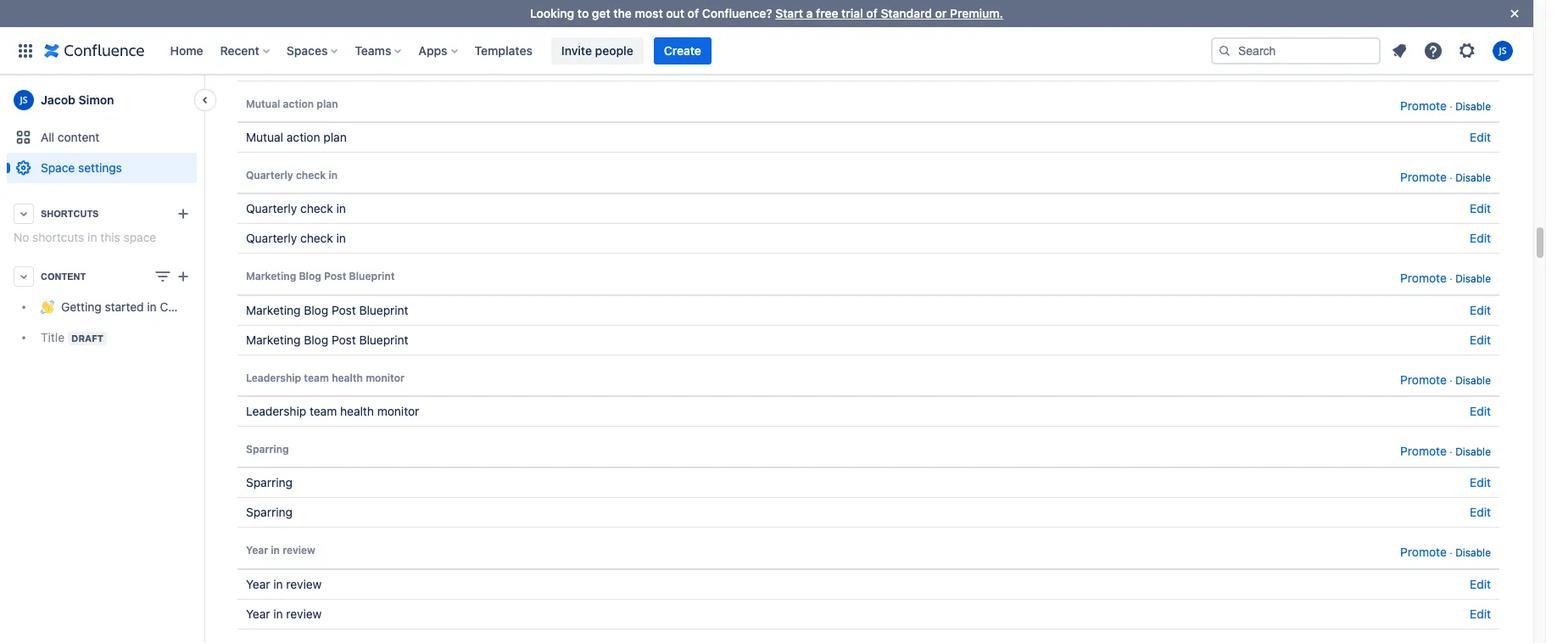 Task type: describe. For each thing, give the bounding box(es) containing it.
start
[[776, 6, 803, 20]]

appswitcher icon image
[[15, 40, 36, 61]]

templates
[[475, 43, 533, 57]]

space settings link
[[7, 153, 197, 183]]

get
[[592, 6, 611, 20]]

· for review
[[1450, 547, 1453, 559]]

0 vertical spatial health
[[332, 371, 363, 384]]

premium.
[[950, 6, 1004, 20]]

all content link
[[7, 122, 197, 153]]

the
[[614, 6, 632, 20]]

space settings
[[41, 160, 122, 175]]

1 quarterly check in from the top
[[246, 169, 338, 182]]

marketing blog post blueprint for fifth edit link
[[246, 303, 409, 317]]

0 vertical spatial check
[[296, 169, 326, 182]]

2 leadership from the top
[[246, 404, 306, 418]]

0 vertical spatial review
[[283, 544, 315, 557]]

9 edit link from the top
[[1470, 505, 1492, 519]]

teams button
[[350, 37, 408, 64]]

apps button
[[414, 37, 465, 64]]

1 design from the top
[[246, 26, 281, 38]]

create a page image
[[173, 266, 193, 287]]

promote · disable for plan
[[1401, 98, 1492, 113]]

search image
[[1218, 44, 1232, 57]]

3 quarterly check in from the top
[[246, 231, 346, 245]]

disable for post
[[1456, 273, 1492, 285]]

3 marketing from the top
[[246, 332, 301, 347]]

jacob simon link
[[7, 83, 197, 117]]

disable link for review
[[1456, 547, 1492, 559]]

1 vertical spatial ideal
[[315, 58, 341, 73]]

1 vertical spatial check
[[300, 201, 333, 216]]

promote button for review
[[1401, 542, 1447, 562]]

2 design your ideal workweek from the top
[[246, 58, 399, 73]]

1 vertical spatial post
[[332, 303, 356, 317]]

2 mutual from the top
[[246, 130, 283, 144]]

2 quarterly from the top
[[246, 201, 297, 216]]

change view image
[[153, 266, 173, 287]]

6 promote from the top
[[1401, 444, 1447, 458]]

getting started in confluence
[[61, 300, 222, 314]]

3 quarterly from the top
[[246, 231, 297, 245]]

3 year from the top
[[246, 606, 270, 621]]

spaces
[[287, 43, 328, 57]]

· for post
[[1450, 273, 1453, 285]]

invite people
[[562, 43, 634, 57]]

0 vertical spatial plan
[[317, 97, 338, 110]]

marketing blog post blueprint for sixth edit link from the bottom of the page
[[246, 332, 409, 347]]

disable link for plan
[[1456, 100, 1492, 113]]

shortcuts
[[32, 230, 84, 244]]

6 disable from the top
[[1456, 445, 1492, 458]]

1 vertical spatial health
[[340, 404, 374, 418]]

1 leadership from the top
[[246, 371, 301, 384]]

2 year from the top
[[246, 577, 270, 591]]

promote button for health
[[1401, 370, 1447, 389]]

content button
[[7, 261, 197, 292]]

2 mutual action plan from the top
[[246, 130, 347, 144]]

all content
[[41, 130, 100, 144]]

invite
[[562, 43, 592, 57]]

promote for plan
[[1401, 98, 1447, 113]]

simon
[[78, 92, 114, 107]]

2 sparring from the top
[[246, 475, 293, 490]]

home link
[[165, 37, 208, 64]]

content
[[58, 130, 100, 144]]

1 marketing blog post blueprint from the top
[[246, 270, 395, 283]]

blueprint for sixth edit link from the bottom of the page
[[359, 332, 409, 347]]

6 edit link from the top
[[1470, 332, 1492, 347]]

2 vertical spatial check
[[300, 231, 333, 245]]

promote · disable for health
[[1401, 372, 1492, 387]]

no
[[14, 230, 29, 244]]

6 promote button from the top
[[1401, 441, 1447, 461]]

content
[[41, 271, 86, 282]]

edit for sixth edit link from the bottom of the page
[[1470, 332, 1492, 347]]

1 design your ideal workweek from the top
[[246, 26, 386, 38]]

edit for ninth edit link from the top of the page
[[1470, 505, 1492, 519]]

disable for in
[[1456, 171, 1492, 184]]

0 vertical spatial blueprint
[[349, 270, 395, 283]]

close image
[[1505, 3, 1525, 24]]

1 edit link from the top
[[1470, 58, 1492, 73]]

out
[[666, 6, 685, 20]]

global element
[[10, 27, 1212, 74]]

promote for health
[[1401, 372, 1447, 387]]

promote · disable for in
[[1401, 170, 1492, 184]]

space
[[41, 160, 75, 175]]

started
[[105, 300, 144, 314]]

1 mutual action plan from the top
[[246, 97, 338, 110]]

disable link for health
[[1456, 374, 1492, 387]]

disable link for ideal
[[1456, 28, 1492, 41]]

blog for sixth edit link from the bottom of the page
[[304, 332, 328, 347]]

edit for 1st edit link from the bottom
[[1470, 606, 1492, 621]]

free
[[816, 6, 839, 20]]

promote button for post
[[1401, 268, 1447, 288]]

invite people button
[[551, 37, 644, 64]]

8 edit link from the top
[[1470, 475, 1492, 490]]

0 vertical spatial your
[[283, 26, 306, 38]]

6 disable link from the top
[[1456, 445, 1492, 458]]

edit for eighth edit link from the bottom of the page
[[1470, 231, 1492, 245]]

home
[[170, 43, 203, 57]]

confluence
[[160, 300, 222, 314]]

1 quarterly from the top
[[246, 169, 293, 182]]

2 quarterly check in from the top
[[246, 201, 346, 216]]

edit for 7th edit link from the top of the page
[[1470, 404, 1492, 418]]

3 sparring from the top
[[246, 505, 293, 519]]

2 marketing from the top
[[246, 303, 301, 317]]

your profile and preferences image
[[1493, 40, 1514, 61]]

teams
[[355, 43, 391, 57]]

6 promote · disable from the top
[[1401, 444, 1492, 458]]

recent
[[220, 43, 259, 57]]

promote · disable for post
[[1401, 271, 1492, 285]]

2 leadership team health monitor from the top
[[246, 404, 419, 418]]

confluence?
[[702, 6, 773, 20]]

0 vertical spatial blog
[[299, 270, 321, 283]]

7 edit link from the top
[[1470, 404, 1492, 418]]

disable for plan
[[1456, 100, 1492, 113]]

start a free trial of standard or premium. link
[[776, 6, 1004, 20]]

1 vertical spatial team
[[310, 404, 337, 418]]

space
[[123, 230, 156, 244]]

1 vertical spatial workweek
[[344, 58, 399, 73]]

promote button for ideal
[[1401, 24, 1447, 44]]

3 year in review from the top
[[246, 606, 322, 621]]

no shortcuts in this space
[[14, 230, 156, 244]]



Task type: locate. For each thing, give the bounding box(es) containing it.
edit link
[[1470, 58, 1492, 73], [1470, 130, 1492, 144], [1470, 201, 1492, 216], [1470, 231, 1492, 245], [1470, 303, 1492, 317], [1470, 332, 1492, 347], [1470, 404, 1492, 418], [1470, 475, 1492, 490], [1470, 505, 1492, 519], [1470, 577, 1492, 591], [1470, 606, 1492, 621]]

settings icon image
[[1458, 40, 1478, 61]]

monitor
[[366, 371, 405, 384], [377, 404, 419, 418]]

1 vertical spatial leadership team health monitor
[[246, 404, 419, 418]]

marketing blog post blueprint
[[246, 270, 395, 283], [246, 303, 409, 317], [246, 332, 409, 347]]

5 edit link from the top
[[1470, 303, 1492, 317]]

of right trial
[[867, 6, 878, 20]]

workweek down teams
[[344, 58, 399, 73]]

3 promote · disable from the top
[[1401, 170, 1492, 184]]

1 vertical spatial mutual
[[246, 130, 283, 144]]

2 vertical spatial year
[[246, 606, 270, 621]]

3 edit link from the top
[[1470, 201, 1492, 216]]

promote button for in
[[1401, 167, 1447, 187]]

2 promote button from the top
[[1401, 96, 1447, 115]]

7 edit from the top
[[1470, 404, 1492, 418]]

5 disable from the top
[[1456, 374, 1492, 387]]

standard
[[881, 6, 932, 20]]

design down recent
[[246, 58, 284, 73]]

1 edit from the top
[[1470, 58, 1492, 73]]

1 disable from the top
[[1456, 28, 1492, 41]]

0 vertical spatial post
[[324, 270, 346, 283]]

in
[[329, 169, 338, 182], [336, 201, 346, 216], [88, 230, 97, 244], [336, 231, 346, 245], [147, 300, 157, 314], [271, 544, 280, 557], [273, 577, 283, 591], [273, 606, 283, 621]]

review
[[283, 544, 315, 557], [286, 577, 322, 591], [286, 606, 322, 621]]

of right out
[[688, 6, 699, 20]]

of
[[688, 6, 699, 20], [867, 6, 878, 20]]

5 promote from the top
[[1401, 372, 1447, 387]]

disable for review
[[1456, 547, 1492, 559]]

0 vertical spatial leadership
[[246, 371, 301, 384]]

getting
[[61, 300, 102, 314]]

edit for first edit link from the top of the page
[[1470, 58, 1492, 73]]

5 promote · disable from the top
[[1401, 372, 1492, 387]]

3 promote button from the top
[[1401, 167, 1447, 187]]

a
[[807, 6, 813, 20]]

this
[[100, 230, 120, 244]]

to
[[578, 6, 589, 20]]

0 horizontal spatial of
[[688, 6, 699, 20]]

9 edit from the top
[[1470, 505, 1492, 519]]

1 year in review from the top
[[246, 544, 315, 557]]

0 vertical spatial design
[[246, 26, 281, 38]]

0 vertical spatial mutual
[[246, 97, 280, 110]]

· for plan
[[1450, 100, 1453, 113]]

4 promote from the top
[[1401, 271, 1447, 285]]

1 · from the top
[[1450, 28, 1453, 41]]

sparring
[[246, 443, 289, 456], [246, 475, 293, 490], [246, 505, 293, 519]]

4 edit from the top
[[1470, 231, 1492, 245]]

design your ideal workweek up 'spaces'
[[246, 26, 386, 38]]

quarterly
[[246, 169, 293, 182], [246, 201, 297, 216], [246, 231, 297, 245]]

create
[[664, 43, 702, 57]]

leadership
[[246, 371, 301, 384], [246, 404, 306, 418]]

disable for health
[[1456, 374, 1492, 387]]

ideal
[[308, 26, 332, 38], [315, 58, 341, 73]]

1 marketing from the top
[[246, 270, 296, 283]]

1 vertical spatial quarterly check in
[[246, 201, 346, 216]]

0 vertical spatial quarterly
[[246, 169, 293, 182]]

5 · from the top
[[1450, 374, 1453, 387]]

0 vertical spatial design your ideal workweek
[[246, 26, 386, 38]]

1 sparring from the top
[[246, 443, 289, 456]]

1 vertical spatial design
[[246, 58, 284, 73]]

1 vertical spatial design your ideal workweek
[[246, 58, 399, 73]]

ideal up 'spaces'
[[308, 26, 332, 38]]

1 disable link from the top
[[1456, 28, 1492, 41]]

your down 'spaces'
[[287, 58, 311, 73]]

4 disable from the top
[[1456, 273, 1492, 285]]

1 vertical spatial monitor
[[377, 404, 419, 418]]

1 vertical spatial marketing blog post blueprint
[[246, 303, 409, 317]]

edit for tenth edit link from the bottom
[[1470, 130, 1492, 144]]

0 vertical spatial workweek
[[335, 26, 386, 38]]

templates link
[[470, 37, 538, 64]]

banner containing home
[[0, 27, 1534, 75]]

1 vertical spatial action
[[287, 130, 320, 144]]

edit for 9th edit link from the bottom of the page
[[1470, 201, 1492, 216]]

mutual
[[246, 97, 280, 110], [246, 130, 283, 144]]

promote · disable for ideal
[[1401, 27, 1492, 41]]

promote · disable
[[1401, 27, 1492, 41], [1401, 98, 1492, 113], [1401, 170, 1492, 184], [1401, 271, 1492, 285], [1401, 372, 1492, 387], [1401, 444, 1492, 458], [1401, 545, 1492, 559]]

marketing
[[246, 270, 296, 283], [246, 303, 301, 317], [246, 332, 301, 347]]

1 vertical spatial year
[[246, 577, 270, 591]]

1 vertical spatial plan
[[324, 130, 347, 144]]

edit for fourth edit link from the bottom
[[1470, 475, 1492, 490]]

5 promote button from the top
[[1401, 370, 1447, 389]]

workweek up teams
[[335, 26, 386, 38]]

1 of from the left
[[688, 6, 699, 20]]

7 disable from the top
[[1456, 547, 1492, 559]]

team
[[304, 371, 329, 384], [310, 404, 337, 418]]

0 vertical spatial sparring
[[246, 443, 289, 456]]

disable link for in
[[1456, 171, 1492, 184]]

your
[[283, 26, 306, 38], [287, 58, 311, 73]]

promote for review
[[1401, 545, 1447, 559]]

10 edit link from the top
[[1470, 577, 1492, 591]]

3 marketing blog post blueprint from the top
[[246, 332, 409, 347]]

2 vertical spatial year in review
[[246, 606, 322, 621]]

11 edit link from the top
[[1470, 606, 1492, 621]]

promote for ideal
[[1401, 27, 1447, 41]]

action
[[283, 97, 314, 110], [287, 130, 320, 144]]

·
[[1450, 28, 1453, 41], [1450, 100, 1453, 113], [1450, 171, 1453, 184], [1450, 273, 1453, 285], [1450, 374, 1453, 387], [1450, 445, 1453, 458], [1450, 547, 1453, 559]]

2 design from the top
[[246, 58, 284, 73]]

1 promote · disable from the top
[[1401, 27, 1492, 41]]

1 leadership team health monitor from the top
[[246, 371, 405, 384]]

promote for in
[[1401, 170, 1447, 184]]

5 edit from the top
[[1470, 303, 1492, 317]]

1 vertical spatial review
[[286, 577, 322, 591]]

title
[[41, 330, 65, 344]]

0 vertical spatial quarterly check in
[[246, 169, 338, 182]]

promote button
[[1401, 24, 1447, 44], [1401, 96, 1447, 115], [1401, 167, 1447, 187], [1401, 268, 1447, 288], [1401, 370, 1447, 389], [1401, 441, 1447, 461], [1401, 542, 1447, 562]]

2 vertical spatial sparring
[[246, 505, 293, 519]]

2 edit from the top
[[1470, 130, 1492, 144]]

edit
[[1470, 58, 1492, 73], [1470, 130, 1492, 144], [1470, 201, 1492, 216], [1470, 231, 1492, 245], [1470, 303, 1492, 317], [1470, 332, 1492, 347], [1470, 404, 1492, 418], [1470, 475, 1492, 490], [1470, 505, 1492, 519], [1470, 577, 1492, 591], [1470, 606, 1492, 621]]

spaces button
[[282, 37, 345, 64]]

apps
[[419, 43, 448, 57]]

3 edit from the top
[[1470, 201, 1492, 216]]

7 promote · disable from the top
[[1401, 545, 1492, 559]]

2 disable link from the top
[[1456, 100, 1492, 113]]

promote · disable for review
[[1401, 545, 1492, 559]]

10 edit from the top
[[1470, 577, 1492, 591]]

all
[[41, 130, 54, 144]]

0 vertical spatial year in review
[[246, 544, 315, 557]]

2 vertical spatial blog
[[304, 332, 328, 347]]

post
[[324, 270, 346, 283], [332, 303, 356, 317], [332, 332, 356, 347]]

2 disable from the top
[[1456, 100, 1492, 113]]

promote for post
[[1401, 271, 1447, 285]]

most
[[635, 6, 663, 20]]

3 disable from the top
[[1456, 171, 1492, 184]]

1 vertical spatial marketing
[[246, 303, 301, 317]]

7 promote from the top
[[1401, 545, 1447, 559]]

0 vertical spatial marketing
[[246, 270, 296, 283]]

4 disable link from the top
[[1456, 273, 1492, 285]]

jacob simon
[[41, 92, 114, 107]]

disable link for post
[[1456, 273, 1492, 285]]

promote
[[1401, 27, 1447, 41], [1401, 98, 1447, 113], [1401, 170, 1447, 184], [1401, 271, 1447, 285], [1401, 372, 1447, 387], [1401, 444, 1447, 458], [1401, 545, 1447, 559]]

disable link
[[1456, 28, 1492, 41], [1456, 100, 1492, 113], [1456, 171, 1492, 184], [1456, 273, 1492, 285], [1456, 374, 1492, 387], [1456, 445, 1492, 458], [1456, 547, 1492, 559]]

workweek
[[335, 26, 386, 38], [344, 58, 399, 73]]

title draft
[[41, 330, 104, 344]]

6 · from the top
[[1450, 445, 1453, 458]]

1 promote from the top
[[1401, 27, 1447, 41]]

1 vertical spatial your
[[287, 58, 311, 73]]

0 vertical spatial leadership team health monitor
[[246, 371, 405, 384]]

0 vertical spatial mutual action plan
[[246, 97, 338, 110]]

7 disable link from the top
[[1456, 547, 1492, 559]]

1 year from the top
[[246, 544, 268, 557]]

0 vertical spatial action
[[283, 97, 314, 110]]

4 promote · disable from the top
[[1401, 271, 1492, 285]]

1 vertical spatial blog
[[304, 303, 328, 317]]

trial
[[842, 6, 863, 20]]

2 vertical spatial blueprint
[[359, 332, 409, 347]]

blog
[[299, 270, 321, 283], [304, 303, 328, 317], [304, 332, 328, 347]]

edit for fifth edit link
[[1470, 303, 1492, 317]]

design your ideal workweek
[[246, 26, 386, 38], [246, 58, 399, 73]]

0 vertical spatial monitor
[[366, 371, 405, 384]]

people
[[595, 43, 634, 57]]

ideal down 'spaces'
[[315, 58, 341, 73]]

1 vertical spatial year in review
[[246, 577, 322, 591]]

5 disable link from the top
[[1456, 374, 1492, 387]]

7 promote button from the top
[[1401, 542, 1447, 562]]

0 vertical spatial team
[[304, 371, 329, 384]]

6 edit from the top
[[1470, 332, 1492, 347]]

7 · from the top
[[1450, 547, 1453, 559]]

looking to get the most out of confluence? start a free trial of standard or premium.
[[530, 6, 1004, 20]]

1 vertical spatial sparring
[[246, 475, 293, 490]]

2 · from the top
[[1450, 100, 1453, 113]]

4 edit link from the top
[[1470, 231, 1492, 245]]

2 vertical spatial marketing blog post blueprint
[[246, 332, 409, 347]]

2 vertical spatial review
[[286, 606, 322, 621]]

mutual action plan
[[246, 97, 338, 110], [246, 130, 347, 144]]

Search field
[[1212, 37, 1381, 64]]

health
[[332, 371, 363, 384], [340, 404, 374, 418]]

1 mutual from the top
[[246, 97, 280, 110]]

plan
[[317, 97, 338, 110], [324, 130, 347, 144]]

your up 'spaces'
[[283, 26, 306, 38]]

2 marketing blog post blueprint from the top
[[246, 303, 409, 317]]

leadership team health monitor
[[246, 371, 405, 384], [246, 404, 419, 418]]

blog for fifth edit link
[[304, 303, 328, 317]]

jacob
[[41, 92, 75, 107]]

2 edit link from the top
[[1470, 130, 1492, 144]]

· for in
[[1450, 171, 1453, 184]]

shortcuts button
[[7, 199, 197, 229]]

confluence image
[[44, 40, 145, 61], [44, 40, 145, 61]]

edit for 10th edit link from the top of the page
[[1470, 577, 1492, 591]]

1 vertical spatial mutual action plan
[[246, 130, 347, 144]]

2 vertical spatial quarterly check in
[[246, 231, 346, 245]]

tree containing getting started in confluence
[[7, 292, 222, 353]]

4 · from the top
[[1450, 273, 1453, 285]]

3 · from the top
[[1450, 171, 1453, 184]]

recent button
[[215, 37, 276, 64]]

design your ideal workweek down 'spaces'
[[246, 58, 399, 73]]

8 edit from the top
[[1470, 475, 1492, 490]]

2 year in review from the top
[[246, 577, 322, 591]]

quarterly check in
[[246, 169, 338, 182], [246, 201, 346, 216], [246, 231, 346, 245]]

2 vertical spatial marketing
[[246, 332, 301, 347]]

1 promote button from the top
[[1401, 24, 1447, 44]]

0 vertical spatial ideal
[[308, 26, 332, 38]]

1 vertical spatial blueprint
[[359, 303, 409, 317]]

· for health
[[1450, 374, 1453, 387]]

tree inside space 'element'
[[7, 292, 222, 353]]

3 promote from the top
[[1401, 170, 1447, 184]]

· for ideal
[[1450, 28, 1453, 41]]

blueprint for fifth edit link
[[359, 303, 409, 317]]

getting started in confluence link
[[7, 292, 222, 322]]

0 vertical spatial marketing blog post blueprint
[[246, 270, 395, 283]]

disable for ideal
[[1456, 28, 1492, 41]]

tree
[[7, 292, 222, 353]]

2 promote from the top
[[1401, 98, 1447, 113]]

check
[[296, 169, 326, 182], [300, 201, 333, 216], [300, 231, 333, 245]]

looking
[[530, 6, 575, 20]]

3 disable link from the top
[[1456, 171, 1492, 184]]

draft
[[71, 333, 104, 344]]

design up recent
[[246, 26, 281, 38]]

1 vertical spatial leadership
[[246, 404, 306, 418]]

help icon image
[[1424, 40, 1444, 61]]

disable
[[1456, 28, 1492, 41], [1456, 100, 1492, 113], [1456, 171, 1492, 184], [1456, 273, 1492, 285], [1456, 374, 1492, 387], [1456, 445, 1492, 458], [1456, 547, 1492, 559]]

blueprint
[[349, 270, 395, 283], [359, 303, 409, 317], [359, 332, 409, 347]]

notification icon image
[[1390, 40, 1410, 61]]

or
[[935, 6, 947, 20]]

space element
[[0, 75, 222, 643]]

1 vertical spatial quarterly
[[246, 201, 297, 216]]

11 edit from the top
[[1470, 606, 1492, 621]]

4 promote button from the top
[[1401, 268, 1447, 288]]

0 vertical spatial year
[[246, 544, 268, 557]]

promote button for plan
[[1401, 96, 1447, 115]]

year
[[246, 544, 268, 557], [246, 577, 270, 591], [246, 606, 270, 621]]

banner
[[0, 27, 1534, 75]]

2 vertical spatial post
[[332, 332, 356, 347]]

design
[[246, 26, 281, 38], [246, 58, 284, 73]]

shortcuts
[[41, 209, 99, 219]]

2 vertical spatial quarterly
[[246, 231, 297, 245]]

1 horizontal spatial of
[[867, 6, 878, 20]]

create link
[[654, 37, 712, 64]]

2 promote · disable from the top
[[1401, 98, 1492, 113]]

2 of from the left
[[867, 6, 878, 20]]

settings
[[78, 160, 122, 175]]

add shortcut image
[[173, 204, 193, 224]]

year in review
[[246, 544, 315, 557], [246, 577, 322, 591], [246, 606, 322, 621]]



Task type: vqa. For each thing, say whether or not it's contained in the screenshot.


